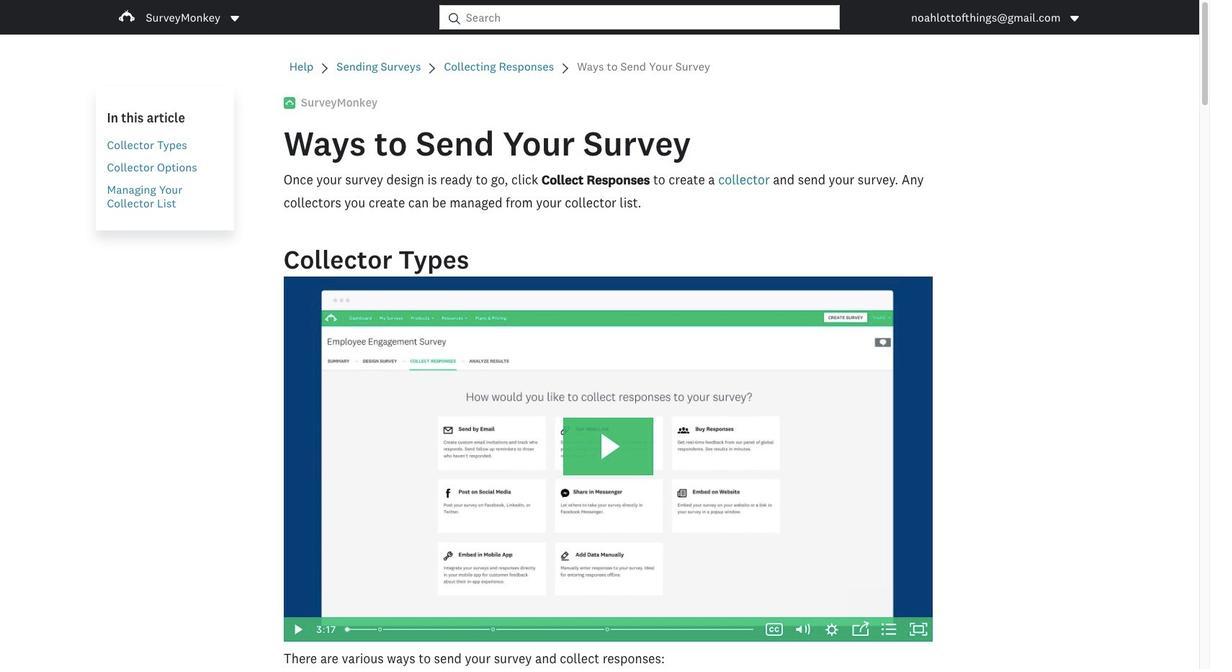 Task type: describe. For each thing, give the bounding box(es) containing it.
playbar slider
[[336, 618, 761, 642]]

Search text field
[[460, 6, 840, 29]]

search image
[[449, 13, 460, 24]]

video element
[[284, 277, 934, 642]]

chapter markers toolbar
[[347, 618, 753, 642]]



Task type: locate. For each thing, give the bounding box(es) containing it.
search image
[[449, 13, 460, 24]]

open image inside image
[[1071, 15, 1080, 21]]

open image
[[1070, 13, 1082, 24]]

open image
[[229, 13, 241, 24], [231, 15, 239, 21], [1071, 15, 1080, 21]]



Task type: vqa. For each thing, say whether or not it's contained in the screenshot.
info icon
no



